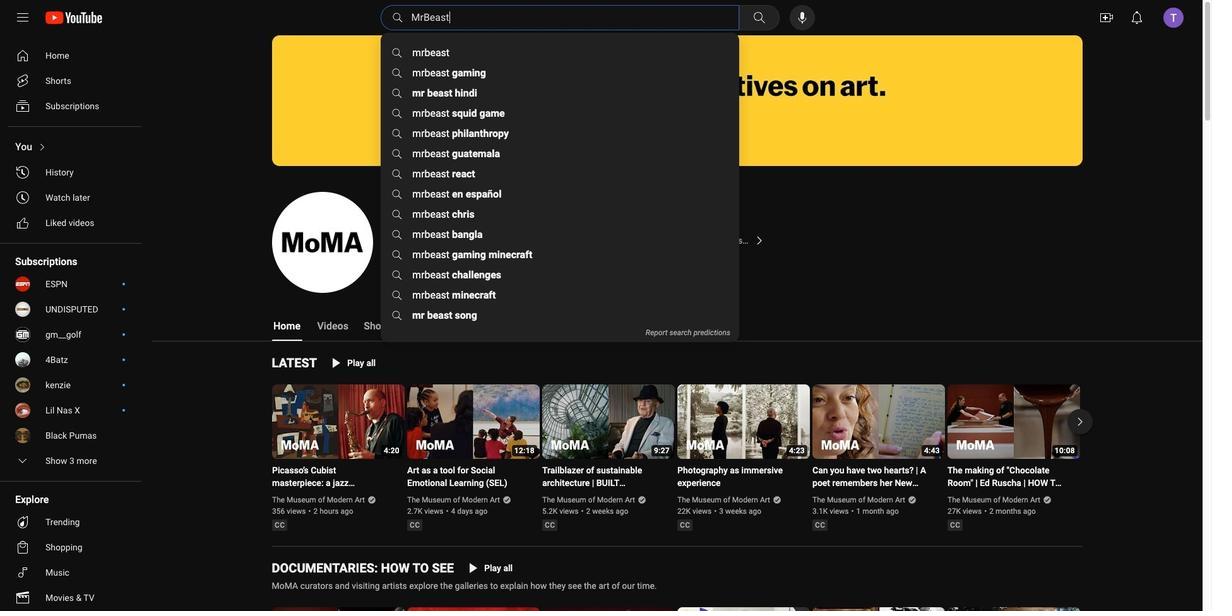 Task type: describe. For each thing, give the bounding box(es) containing it.
9 minutes, 27 seconds element
[[654, 447, 670, 455]]

4 option from the top
[[8, 134, 136, 160]]

12 minutes, 18 seconds element
[[514, 447, 534, 455]]

gm__golf. new content available. option
[[8, 322, 136, 347]]

Search text field
[[411, 9, 736, 26]]

1 option from the top
[[8, 43, 136, 68]]

5 option from the top
[[8, 160, 136, 185]]

undisputed. new content available. option
[[8, 297, 136, 322]]

6 option from the top
[[8, 185, 136, 210]]

8 option from the top
[[8, 423, 136, 448]]

12 option from the top
[[8, 560, 136, 585]]

7 option from the top
[[8, 210, 136, 236]]



Task type: locate. For each thing, give the bounding box(es) containing it.
2 option from the top
[[8, 68, 136, 93]]

11 option from the top
[[8, 535, 136, 560]]

main content
[[152, 35, 1203, 611]]

None text field
[[347, 358, 376, 368]]

10 option from the top
[[8, 510, 136, 535]]

3 option from the top
[[8, 93, 136, 119]]

4batz. new content available. option
[[8, 347, 136, 373]]

lil nas x. new content available. option
[[8, 398, 136, 423]]

kenzie. new content available. option
[[8, 373, 136, 398]]

avatar image image
[[1164, 8, 1184, 28]]

None text field
[[398, 285, 438, 295], [484, 563, 513, 573], [398, 285, 438, 295], [484, 563, 513, 573]]

espn. new content available. option
[[8, 271, 136, 297]]

4 minutes, 43 seconds element
[[924, 447, 940, 455]]

10 minutes, 8 seconds element
[[1055, 447, 1075, 455]]

option
[[8, 43, 136, 68], [8, 68, 136, 93], [8, 93, 136, 119], [8, 134, 136, 160], [8, 160, 136, 185], [8, 185, 136, 210], [8, 210, 136, 236], [8, 423, 136, 448], [8, 448, 136, 474], [8, 510, 136, 535], [8, 535, 136, 560], [8, 560, 136, 585], [8, 585, 136, 611]]

4 minutes, 23 seconds element
[[789, 447, 805, 455]]

None search field
[[378, 5, 782, 30]]

list box
[[381, 43, 739, 343]]

tab
[[508, 311, 560, 342]]

tab list
[[272, 311, 693, 342]]

9 option from the top
[[8, 448, 136, 474]]

13 option from the top
[[8, 585, 136, 611]]

4 minutes, 20 seconds element
[[384, 447, 399, 455]]



Task type: vqa. For each thing, say whether or not it's contained in the screenshot.
UNDISPUTED. New content available. option
yes



